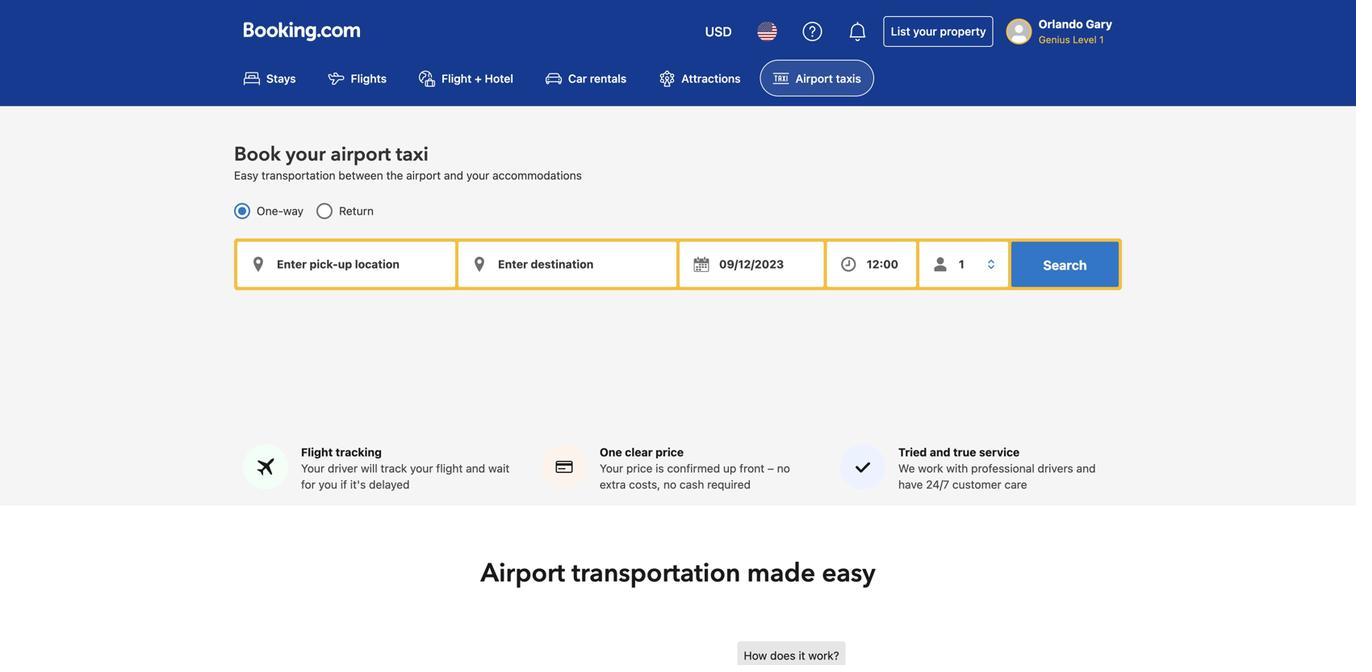 Task type: vqa. For each thing, say whether or not it's contained in the screenshot.
November the 1
no



Task type: describe. For each thing, give the bounding box(es) containing it.
gary
[[1086, 17, 1112, 31]]

list
[[891, 25, 910, 38]]

easy
[[234, 169, 258, 182]]

required
[[707, 478, 751, 491]]

your inside the flight tracking your driver will track your flight and wait for you if it's delayed
[[410, 462, 433, 475]]

tried and true service we work with professional drivers and have 24/7 customer care
[[898, 446, 1096, 491]]

made
[[747, 556, 815, 591]]

work
[[918, 462, 943, 475]]

flight + hotel link
[[406, 60, 526, 96]]

12:00 button
[[827, 242, 916, 287]]

drivers
[[1038, 462, 1073, 475]]

booking.com online hotel reservations image
[[244, 22, 360, 41]]

driver
[[328, 462, 358, 475]]

list your property link
[[884, 16, 993, 47]]

cash
[[680, 478, 704, 491]]

and up work
[[930, 446, 951, 459]]

your right book
[[286, 141, 326, 168]]

your inside the flight tracking your driver will track your flight and wait for you if it's delayed
[[301, 462, 325, 475]]

1 horizontal spatial airport
[[406, 169, 441, 182]]

0 horizontal spatial no
[[663, 478, 676, 491]]

usd
[[705, 24, 732, 39]]

0 vertical spatial price
[[655, 446, 684, 459]]

how
[[744, 649, 767, 662]]

book your airport taxi easy transportation between the airport and your accommodations
[[234, 141, 582, 182]]

search
[[1043, 257, 1087, 273]]

clear
[[625, 446, 653, 459]]

the
[[386, 169, 403, 182]]

flights
[[351, 72, 387, 85]]

your inside one clear price your price is confirmed up front – no extra costs, no cash required
[[600, 462, 623, 475]]

with
[[946, 462, 968, 475]]

09/12/2023 button
[[680, 242, 824, 287]]

flight for flight tracking your driver will track your flight and wait for you if it's delayed
[[301, 446, 333, 459]]

delayed
[[369, 478, 410, 491]]

Enter pick-up location text field
[[237, 242, 455, 287]]

flight + hotel
[[442, 72, 513, 85]]

tried
[[898, 446, 927, 459]]

attractions link
[[646, 60, 754, 96]]

how does it work?
[[744, 649, 839, 662]]

your right list
[[913, 25, 937, 38]]

search button
[[1011, 242, 1119, 287]]

flights link
[[315, 60, 400, 96]]

1
[[1099, 34, 1104, 45]]

way
[[283, 204, 304, 217]]

usd button
[[695, 12, 742, 51]]

0 vertical spatial no
[[777, 462, 790, 475]]

–
[[768, 462, 774, 475]]

attractions
[[681, 72, 741, 85]]

booking airport taxi image
[[737, 641, 1076, 665]]

property
[[940, 25, 986, 38]]

one-
[[257, 204, 283, 217]]

stays
[[266, 72, 296, 85]]

for
[[301, 478, 316, 491]]

tracking
[[336, 446, 382, 459]]

care
[[1005, 478, 1027, 491]]

front
[[740, 462, 765, 475]]

car rentals
[[568, 72, 627, 85]]

accommodations
[[492, 169, 582, 182]]

you
[[319, 478, 337, 491]]

will
[[361, 462, 378, 475]]

Enter destination text field
[[458, 242, 676, 287]]

rentals
[[590, 72, 627, 85]]

car rentals link
[[533, 60, 640, 96]]

level
[[1073, 34, 1097, 45]]

wait
[[488, 462, 510, 475]]

professional
[[971, 462, 1035, 475]]

customer
[[952, 478, 1002, 491]]

09/12/2023
[[719, 257, 784, 271]]

airport for airport transportation made easy
[[481, 556, 565, 591]]



Task type: locate. For each thing, give the bounding box(es) containing it.
airport up between
[[331, 141, 391, 168]]

your
[[301, 462, 325, 475], [600, 462, 623, 475]]

service
[[979, 446, 1020, 459]]

0 horizontal spatial airport
[[481, 556, 565, 591]]

one clear price your price is confirmed up front – no extra costs, no cash required
[[600, 446, 790, 491]]

your up the 'for'
[[301, 462, 325, 475]]

2 your from the left
[[600, 462, 623, 475]]

confirmed
[[667, 462, 720, 475]]

1 horizontal spatial your
[[600, 462, 623, 475]]

it's
[[350, 478, 366, 491]]

1 your from the left
[[301, 462, 325, 475]]

airport inside airport taxis link
[[796, 72, 833, 85]]

extra
[[600, 478, 626, 491]]

does
[[770, 649, 796, 662]]

and right the
[[444, 169, 463, 182]]

price
[[655, 446, 684, 459], [626, 462, 653, 475]]

airport for airport taxis
[[796, 72, 833, 85]]

easy
[[822, 556, 876, 591]]

0 horizontal spatial price
[[626, 462, 653, 475]]

car
[[568, 72, 587, 85]]

and inside the flight tracking your driver will track your flight and wait for you if it's delayed
[[466, 462, 485, 475]]

24/7
[[926, 478, 949, 491]]

transportation inside the book your airport taxi easy transportation between the airport and your accommodations
[[262, 169, 335, 182]]

your
[[913, 25, 937, 38], [286, 141, 326, 168], [466, 169, 489, 182], [410, 462, 433, 475]]

orlando gary genius level 1
[[1039, 17, 1112, 45]]

your down one
[[600, 462, 623, 475]]

stays link
[[231, 60, 309, 96]]

up
[[723, 462, 736, 475]]

1 vertical spatial airport
[[481, 556, 565, 591]]

airport down the 'taxi'
[[406, 169, 441, 182]]

0 vertical spatial flight
[[442, 72, 472, 85]]

track
[[381, 462, 407, 475]]

orlando
[[1039, 17, 1083, 31]]

flight for flight + hotel
[[442, 72, 472, 85]]

flight inside the flight tracking your driver will track your flight and wait for you if it's delayed
[[301, 446, 333, 459]]

0 vertical spatial airport
[[796, 72, 833, 85]]

1 vertical spatial no
[[663, 478, 676, 491]]

0 horizontal spatial transportation
[[262, 169, 335, 182]]

1 vertical spatial price
[[626, 462, 653, 475]]

airport transportation made easy
[[481, 556, 876, 591]]

flight left +
[[442, 72, 472, 85]]

no right –
[[777, 462, 790, 475]]

one-way
[[257, 204, 304, 217]]

+
[[475, 72, 482, 85]]

0 horizontal spatial flight
[[301, 446, 333, 459]]

we
[[898, 462, 915, 475]]

flight
[[442, 72, 472, 85], [301, 446, 333, 459]]

flight
[[436, 462, 463, 475]]

list your property
[[891, 25, 986, 38]]

book
[[234, 141, 281, 168]]

1 vertical spatial airport
[[406, 169, 441, 182]]

your left accommodations
[[466, 169, 489, 182]]

1 vertical spatial transportation
[[572, 556, 741, 591]]

1 horizontal spatial airport
[[796, 72, 833, 85]]

hotel
[[485, 72, 513, 85]]

flight tracking your driver will track your flight and wait for you if it's delayed
[[301, 446, 510, 491]]

taxi
[[396, 141, 429, 168]]

airport
[[796, 72, 833, 85], [481, 556, 565, 591]]

no down is
[[663, 478, 676, 491]]

1 horizontal spatial flight
[[442, 72, 472, 85]]

airport taxis link
[[760, 60, 874, 96]]

no
[[777, 462, 790, 475], [663, 478, 676, 491]]

return
[[339, 204, 374, 217]]

and left wait on the bottom left of the page
[[466, 462, 485, 475]]

your right 'track'
[[410, 462, 433, 475]]

if
[[340, 478, 347, 491]]

1 horizontal spatial price
[[655, 446, 684, 459]]

0 horizontal spatial your
[[301, 462, 325, 475]]

between
[[339, 169, 383, 182]]

have
[[898, 478, 923, 491]]

1 horizontal spatial transportation
[[572, 556, 741, 591]]

it
[[799, 649, 805, 662]]

one
[[600, 446, 622, 459]]

1 vertical spatial flight
[[301, 446, 333, 459]]

costs,
[[629, 478, 660, 491]]

and right drivers
[[1076, 462, 1096, 475]]

and inside the book your airport taxi easy transportation between the airport and your accommodations
[[444, 169, 463, 182]]

price down clear
[[626, 462, 653, 475]]

airport taxis
[[796, 72, 861, 85]]

true
[[953, 446, 976, 459]]

0 horizontal spatial airport
[[331, 141, 391, 168]]

flight up driver
[[301, 446, 333, 459]]

is
[[656, 462, 664, 475]]

genius
[[1039, 34, 1070, 45]]

airport
[[331, 141, 391, 168], [406, 169, 441, 182]]

transportation
[[262, 169, 335, 182], [572, 556, 741, 591]]

1 horizontal spatial no
[[777, 462, 790, 475]]

0 vertical spatial transportation
[[262, 169, 335, 182]]

0 vertical spatial airport
[[331, 141, 391, 168]]

work?
[[808, 649, 839, 662]]

taxis
[[836, 72, 861, 85]]

12:00
[[867, 257, 898, 271]]

price up is
[[655, 446, 684, 459]]

and
[[444, 169, 463, 182], [930, 446, 951, 459], [466, 462, 485, 475], [1076, 462, 1096, 475]]



